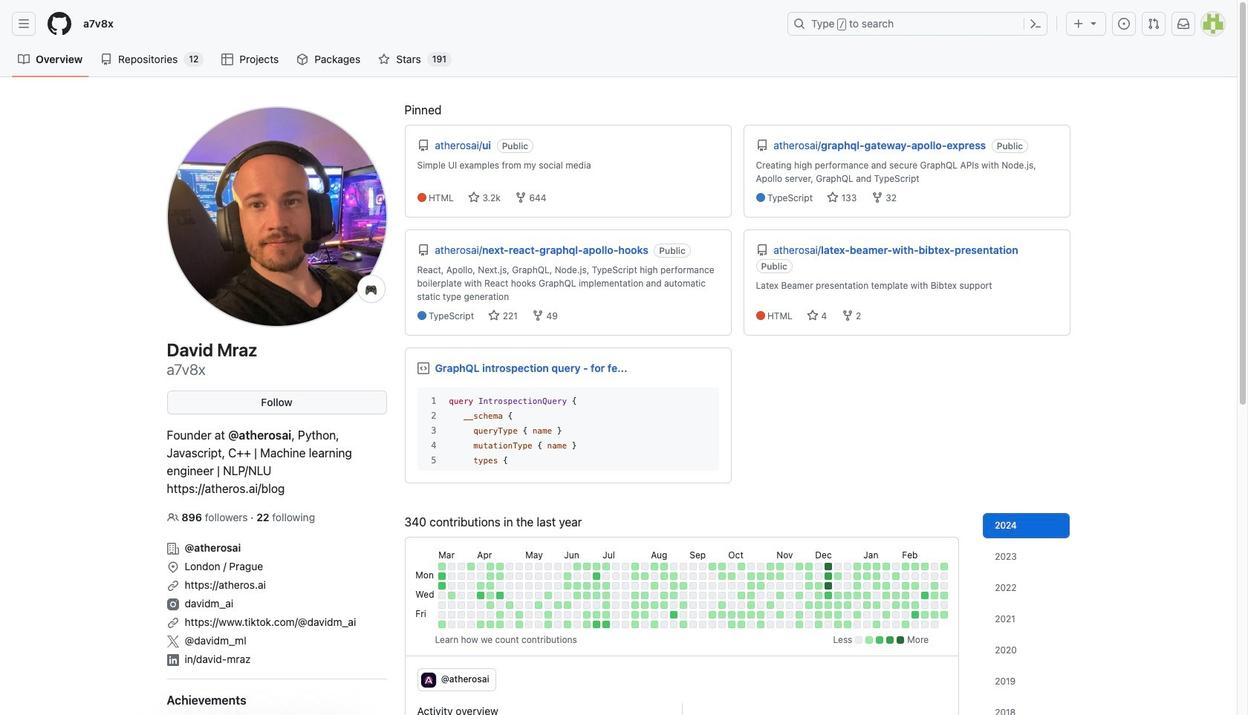 Task type: vqa. For each thing, say whether or not it's contained in the screenshot.
RECENTLY UPDATED
no



Task type: describe. For each thing, give the bounding box(es) containing it.
plus image
[[1073, 18, 1085, 30]]

star image
[[378, 53, 390, 65]]

social account image
[[167, 617, 179, 629]]

issue opened image
[[1118, 18, 1130, 30]]

people image
[[167, 512, 179, 524]]

homepage image
[[48, 12, 71, 36]]

code square image
[[417, 362, 429, 374]]

location image
[[167, 562, 179, 574]]

package image
[[297, 53, 309, 65]]

link image
[[167, 580, 179, 592]]

organization: @atherosai element
[[167, 537, 387, 556]]

home location: london / prague element
[[167, 556, 387, 574]]

repo image
[[756, 140, 768, 152]]



Task type: locate. For each thing, give the bounding box(es) containing it.
view a7v8x's full-sized avatar image
[[167, 107, 387, 327]]

book image
[[18, 53, 30, 65]]

Follow a7v8x submit
[[167, 391, 387, 415]]

triangle down image
[[1088, 17, 1100, 29]]

cell
[[439, 563, 446, 571], [448, 563, 456, 571], [458, 563, 465, 571], [468, 563, 475, 571], [477, 563, 485, 571], [487, 563, 494, 571], [497, 563, 504, 571], [506, 563, 514, 571], [516, 563, 523, 571], [526, 563, 533, 571], [535, 563, 543, 571], [545, 563, 552, 571], [555, 563, 562, 571], [564, 563, 572, 571], [574, 563, 581, 571], [584, 563, 591, 571], [593, 563, 601, 571], [603, 563, 610, 571], [612, 563, 620, 571], [622, 563, 630, 571], [632, 563, 639, 571], [641, 563, 649, 571], [651, 563, 659, 571], [661, 563, 668, 571], [670, 563, 678, 571], [680, 563, 688, 571], [690, 563, 697, 571], [699, 563, 707, 571], [709, 563, 717, 571], [719, 563, 726, 571], [728, 563, 736, 571], [738, 563, 745, 571], [748, 563, 755, 571], [757, 563, 765, 571], [767, 563, 774, 571], [777, 563, 784, 571], [786, 563, 794, 571], [796, 563, 803, 571], [806, 563, 813, 571], [815, 563, 823, 571], [825, 563, 832, 571], [835, 563, 842, 571], [844, 563, 852, 571], [854, 563, 861, 571], [864, 563, 871, 571], [873, 563, 881, 571], [883, 563, 890, 571], [893, 563, 900, 571], [902, 563, 910, 571], [912, 563, 919, 571], [922, 563, 929, 571], [931, 563, 939, 571], [941, 563, 948, 571], [439, 573, 446, 580], [448, 573, 456, 580], [458, 573, 465, 580], [468, 573, 475, 580], [477, 573, 485, 580], [487, 573, 494, 580], [497, 573, 504, 580], [506, 573, 514, 580], [516, 573, 523, 580], [526, 573, 533, 580], [535, 573, 543, 580], [545, 573, 552, 580], [555, 573, 562, 580], [564, 573, 572, 580], [574, 573, 581, 580], [584, 573, 591, 580], [593, 573, 601, 580], [603, 573, 610, 580], [612, 573, 620, 580], [622, 573, 630, 580], [632, 573, 639, 580], [641, 573, 649, 580], [651, 573, 659, 580], [661, 573, 668, 580], [670, 573, 678, 580], [680, 573, 688, 580], [690, 573, 697, 580], [699, 573, 707, 580], [709, 573, 717, 580], [719, 573, 726, 580], [728, 573, 736, 580], [738, 573, 745, 580], [748, 573, 755, 580], [757, 573, 765, 580], [767, 573, 774, 580], [777, 573, 784, 580], [786, 573, 794, 580], [796, 573, 803, 580], [806, 573, 813, 580], [815, 573, 823, 580], [825, 573, 832, 580], [835, 573, 842, 580], [844, 573, 852, 580], [854, 573, 861, 580], [864, 573, 871, 580], [873, 573, 881, 580], [883, 573, 890, 580], [893, 573, 900, 580], [902, 573, 910, 580], [912, 573, 919, 580], [922, 573, 929, 580], [931, 573, 939, 580], [941, 573, 948, 580], [439, 583, 446, 590], [448, 583, 456, 590], [458, 583, 465, 590], [468, 583, 475, 590], [477, 583, 485, 590], [487, 583, 494, 590], [497, 583, 504, 590], [506, 583, 514, 590], [516, 583, 523, 590], [526, 583, 533, 590], [535, 583, 543, 590], [545, 583, 552, 590], [555, 583, 562, 590], [564, 583, 572, 590], [574, 583, 581, 590], [584, 583, 591, 590], [593, 583, 601, 590], [603, 583, 610, 590], [612, 583, 620, 590], [622, 583, 630, 590], [632, 583, 639, 590], [641, 583, 649, 590], [651, 583, 659, 590], [661, 583, 668, 590], [670, 583, 678, 590], [680, 583, 688, 590], [690, 583, 697, 590], [699, 583, 707, 590], [709, 583, 717, 590], [719, 583, 726, 590], [728, 583, 736, 590], [738, 583, 745, 590], [748, 583, 755, 590], [757, 583, 765, 590], [767, 583, 774, 590], [777, 583, 784, 590], [786, 583, 794, 590], [796, 583, 803, 590], [806, 583, 813, 590], [815, 583, 823, 590], [825, 583, 832, 590], [835, 583, 842, 590], [844, 583, 852, 590], [854, 583, 861, 590], [864, 583, 871, 590], [873, 583, 881, 590], [883, 583, 890, 590], [893, 583, 900, 590], [902, 583, 910, 590], [912, 583, 919, 590], [922, 583, 929, 590], [931, 583, 939, 590], [941, 583, 948, 590], [439, 592, 446, 600], [448, 592, 456, 600], [458, 592, 465, 600], [468, 592, 475, 600], [477, 592, 485, 600], [487, 592, 494, 600], [497, 592, 504, 600], [506, 592, 514, 600], [516, 592, 523, 600], [526, 592, 533, 600], [535, 592, 543, 600], [545, 592, 552, 600], [555, 592, 562, 600], [564, 592, 572, 600], [574, 592, 581, 600], [584, 592, 591, 600], [593, 592, 601, 600], [603, 592, 610, 600], [612, 592, 620, 600], [622, 592, 630, 600], [632, 592, 639, 600], [641, 592, 649, 600], [651, 592, 659, 600], [661, 592, 668, 600], [670, 592, 678, 600], [680, 592, 688, 600], [690, 592, 697, 600], [699, 592, 707, 600], [709, 592, 717, 600], [719, 592, 726, 600], [728, 592, 736, 600], [738, 592, 745, 600], [748, 592, 755, 600], [757, 592, 765, 600], [767, 592, 774, 600], [777, 592, 784, 600], [786, 592, 794, 600], [796, 592, 803, 600], [806, 592, 813, 600], [815, 592, 823, 600], [825, 592, 832, 600], [835, 592, 842, 600], [844, 592, 852, 600], [854, 592, 861, 600], [864, 592, 871, 600], [873, 592, 881, 600], [883, 592, 890, 600], [893, 592, 900, 600], [902, 592, 910, 600], [912, 592, 919, 600], [922, 592, 929, 600], [931, 592, 939, 600], [941, 592, 948, 600], [439, 602, 446, 609], [448, 602, 456, 609], [458, 602, 465, 609], [468, 602, 475, 609], [477, 602, 485, 609], [487, 602, 494, 609], [497, 602, 504, 609], [506, 602, 514, 609], [516, 602, 523, 609], [526, 602, 533, 609], [535, 602, 543, 609], [545, 602, 552, 609], [555, 602, 562, 609], [564, 602, 572, 609], [574, 602, 581, 609], [584, 602, 591, 609], [593, 602, 601, 609], [603, 602, 610, 609], [612, 602, 620, 609], [622, 602, 630, 609], [632, 602, 639, 609], [641, 602, 649, 609], [651, 602, 659, 609], [661, 602, 668, 609], [670, 602, 678, 609], [680, 602, 688, 609], [690, 602, 697, 609], [699, 602, 707, 609], [709, 602, 717, 609], [719, 602, 726, 609], [728, 602, 736, 609], [738, 602, 745, 609], [748, 602, 755, 609], [757, 602, 765, 609], [767, 602, 774, 609], [777, 602, 784, 609], [786, 602, 794, 609], [796, 602, 803, 609], [806, 602, 813, 609], [815, 602, 823, 609], [825, 602, 832, 609], [835, 602, 842, 609], [844, 602, 852, 609], [854, 602, 861, 609], [864, 602, 871, 609], [873, 602, 881, 609], [883, 602, 890, 609], [893, 602, 900, 609], [902, 602, 910, 609], [912, 602, 919, 609], [922, 602, 929, 609], [931, 602, 939, 609], [941, 602, 948, 609], [439, 612, 446, 619], [448, 612, 456, 619], [458, 612, 465, 619], [468, 612, 475, 619], [477, 612, 485, 619], [487, 612, 494, 619], [497, 612, 504, 619], [506, 612, 514, 619], [516, 612, 523, 619], [526, 612, 533, 619], [535, 612, 543, 619], [545, 612, 552, 619], [555, 612, 562, 619], [564, 612, 572, 619], [574, 612, 581, 619], [584, 612, 591, 619], [593, 612, 601, 619], [603, 612, 610, 619], [612, 612, 620, 619], [622, 612, 630, 619], [632, 612, 639, 619], [641, 612, 649, 619], [651, 612, 659, 619], [661, 612, 668, 619], [670, 612, 678, 619], [680, 612, 688, 619], [690, 612, 697, 619], [699, 612, 707, 619], [709, 612, 717, 619], [719, 612, 726, 619], [728, 612, 736, 619], [738, 612, 745, 619], [748, 612, 755, 619], [757, 612, 765, 619], [767, 612, 774, 619], [777, 612, 784, 619], [786, 612, 794, 619], [796, 612, 803, 619], [806, 612, 813, 619], [815, 612, 823, 619], [825, 612, 832, 619], [835, 612, 842, 619], [844, 612, 852, 619], [854, 612, 861, 619], [864, 612, 871, 619], [873, 612, 881, 619], [883, 612, 890, 619], [893, 612, 900, 619], [902, 612, 910, 619], [912, 612, 919, 619], [922, 612, 929, 619], [931, 612, 939, 619], [941, 612, 948, 619], [439, 621, 446, 629], [448, 621, 456, 629], [458, 621, 465, 629], [468, 621, 475, 629], [477, 621, 485, 629], [487, 621, 494, 629], [497, 621, 504, 629], [506, 621, 514, 629], [516, 621, 523, 629], [526, 621, 533, 629], [535, 621, 543, 629], [545, 621, 552, 629], [555, 621, 562, 629], [564, 621, 572, 629], [574, 621, 581, 629], [584, 621, 591, 629], [593, 621, 601, 629], [603, 621, 610, 629], [612, 621, 620, 629], [622, 621, 630, 629], [632, 621, 639, 629], [641, 621, 649, 629], [651, 621, 659, 629], [661, 621, 668, 629], [670, 621, 678, 629], [680, 621, 688, 629], [690, 621, 697, 629], [699, 621, 707, 629], [709, 621, 717, 629], [719, 621, 726, 629], [728, 621, 736, 629], [738, 621, 745, 629], [748, 621, 755, 629], [757, 621, 765, 629], [767, 621, 774, 629], [777, 621, 784, 629], [786, 621, 794, 629], [796, 621, 803, 629], [806, 621, 813, 629], [815, 621, 823, 629], [825, 621, 832, 629], [835, 621, 842, 629], [844, 621, 852, 629], [854, 621, 861, 629], [864, 621, 871, 629], [873, 621, 881, 629], [883, 621, 890, 629], [893, 621, 900, 629], [902, 621, 910, 629], [912, 621, 919, 629], [922, 621, 929, 629], [931, 621, 939, 629]]

stars image
[[468, 192, 480, 204], [827, 192, 839, 204], [488, 310, 500, 322], [807, 310, 819, 322]]

git pull request image
[[1148, 18, 1160, 30]]

organization image
[[167, 543, 179, 555]]

repo image
[[100, 53, 112, 65], [417, 140, 429, 152], [417, 244, 429, 256], [756, 244, 768, 256]]

grid
[[413, 547, 951, 631]]

notifications image
[[1178, 18, 1190, 30]]

table image
[[222, 53, 234, 65]]

command palette image
[[1030, 18, 1042, 30]]

forks image
[[515, 192, 527, 204], [871, 192, 883, 204], [532, 310, 544, 322], [842, 310, 853, 322]]



